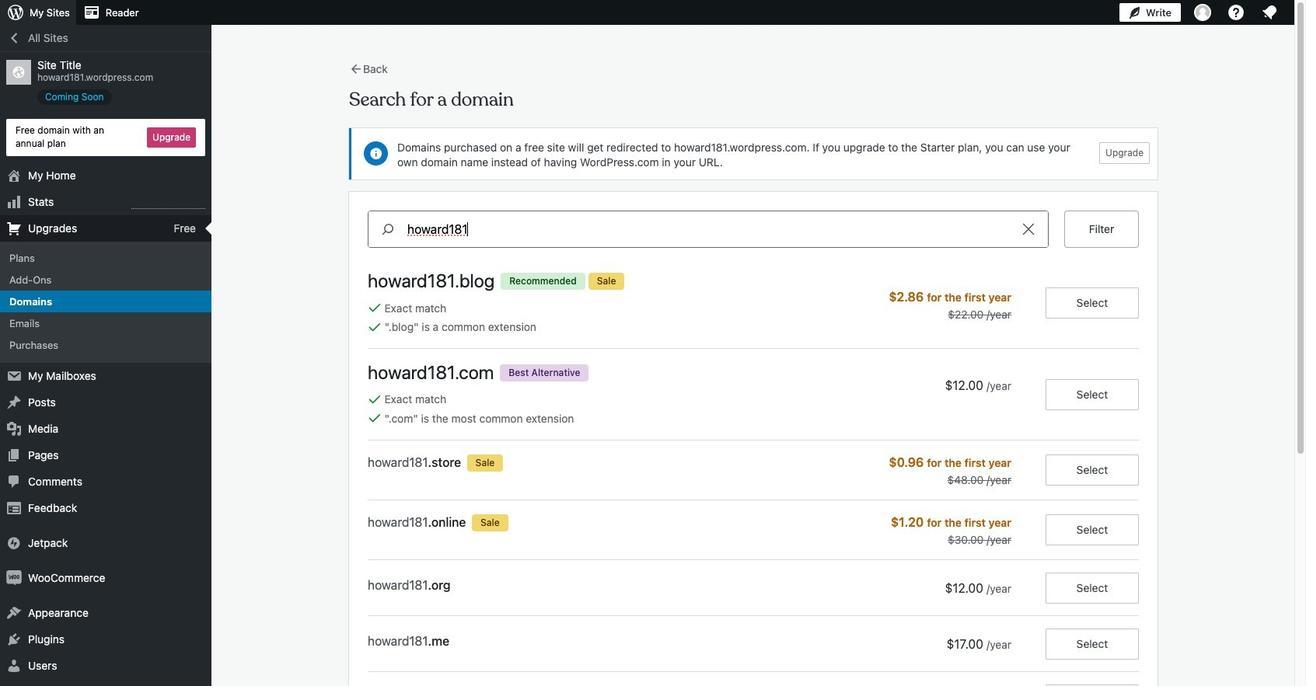 Task type: locate. For each thing, give the bounding box(es) containing it.
open search image
[[369, 220, 408, 239]]

close search image
[[1010, 220, 1048, 239]]

my profile image
[[1195, 4, 1212, 21]]

None search field
[[368, 211, 1049, 248]]

img image
[[6, 536, 22, 551], [6, 571, 22, 586]]

0 vertical spatial img image
[[6, 536, 22, 551]]

help image
[[1227, 3, 1246, 22]]

2 img image from the top
[[6, 571, 22, 586]]

1 vertical spatial img image
[[6, 571, 22, 586]]



Task type: describe. For each thing, give the bounding box(es) containing it.
highest hourly views 0 image
[[131, 199, 205, 209]]

What would you like your domain name to be? search field
[[408, 212, 1010, 247]]

manage your notifications image
[[1261, 3, 1279, 22]]

1 img image from the top
[[6, 536, 22, 551]]



Task type: vqa. For each thing, say whether or not it's contained in the screenshot.
Open Search Image
yes



